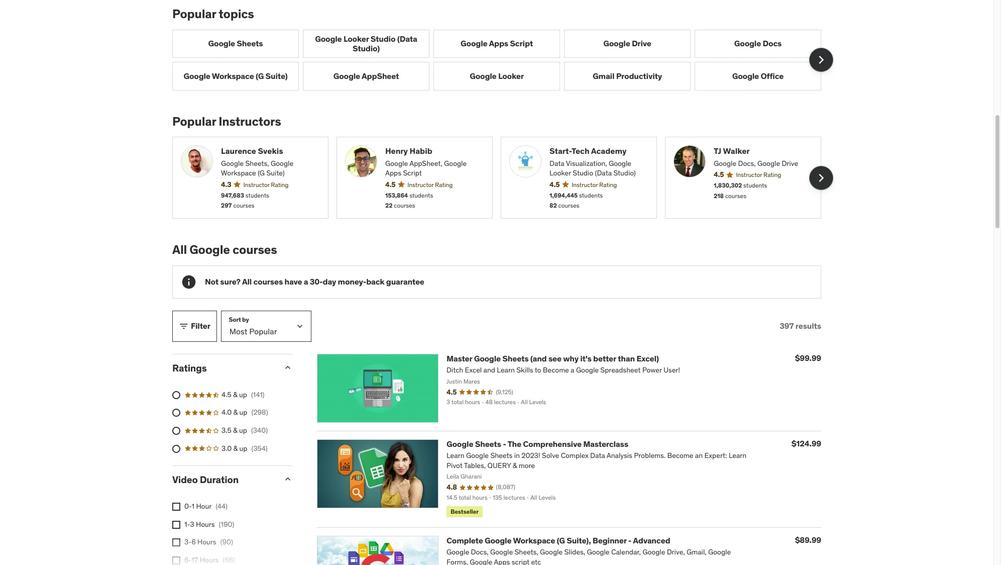 Task type: locate. For each thing, give the bounding box(es) containing it.
workspace left suite),
[[513, 536, 556, 546]]

(66)
[[223, 555, 235, 564]]

students inside "1,830,302 students 218 courses"
[[744, 182, 768, 189]]

1 vertical spatial carousel element
[[172, 137, 834, 219]]

3.0
[[222, 444, 232, 453]]

laurence svekis google sheets, google workspace (g suite)
[[221, 146, 294, 178]]

1 vertical spatial hours
[[198, 538, 216, 547]]

397 results status
[[780, 321, 822, 331]]

not
[[205, 277, 219, 287]]

2 & from the top
[[234, 408, 238, 417]]

& right 3.5 on the left bottom
[[233, 426, 238, 435]]

script up "google looker"
[[510, 38, 533, 48]]

218
[[714, 192, 724, 200]]

2 xsmall image from the top
[[172, 521, 180, 529]]

looker
[[344, 34, 369, 44], [499, 71, 524, 81], [550, 169, 572, 178]]

have
[[285, 277, 302, 287]]

1 vertical spatial sheets
[[503, 353, 529, 364]]

947,683
[[221, 191, 244, 199]]

2 vertical spatial looker
[[550, 169, 572, 178]]

1 vertical spatial studio)
[[614, 169, 636, 178]]

3.5
[[222, 426, 232, 435]]

6
[[192, 538, 196, 547]]

studio up appsheet
[[371, 34, 396, 44]]

filter
[[191, 321, 211, 331]]

0 horizontal spatial (data
[[397, 34, 418, 44]]

1 vertical spatial next image
[[814, 170, 830, 186]]

courses inside 947,683 students 297 courses
[[234, 202, 255, 209]]

1 horizontal spatial (data
[[595, 169, 612, 178]]

popular
[[172, 6, 216, 22], [172, 113, 216, 129]]

1
[[192, 502, 195, 511]]

ratings button
[[172, 362, 275, 374]]

google sheets
[[208, 38, 263, 48]]

0-
[[185, 502, 192, 511]]

courses inside 1,694,445 students 82 courses
[[559, 202, 580, 209]]

drive down tj walker link
[[783, 159, 799, 168]]

up
[[239, 390, 247, 399], [240, 408, 248, 417], [239, 426, 247, 435], [240, 444, 248, 453]]

instructor rating for walker
[[737, 171, 782, 179]]

(354)
[[252, 444, 268, 453]]

0 vertical spatial studio)
[[353, 43, 380, 53]]

beginner
[[593, 536, 627, 546]]

& up 4.0 & up (298)
[[233, 390, 238, 399]]

0 vertical spatial -
[[503, 439, 507, 449]]

up for 4.0 & up
[[240, 408, 248, 417]]

0 vertical spatial suite)
[[266, 71, 288, 81]]

- right beginner
[[629, 536, 632, 546]]

visualization,
[[566, 159, 608, 168]]

947,683 students 297 courses
[[221, 191, 269, 209]]

1 vertical spatial drive
[[783, 159, 799, 168]]

courses inside the 153,864 students 22 courses
[[394, 202, 415, 209]]

studio down visualization,
[[573, 169, 594, 178]]

office
[[761, 71, 784, 81]]

studio) up google appsheet
[[353, 43, 380, 53]]

not sure? all courses have a 30-day money-back guarantee
[[205, 277, 425, 287]]

rating down 'laurence svekis google sheets, google workspace (g suite)'
[[271, 181, 289, 188]]

1 horizontal spatial all
[[242, 277, 252, 287]]

docs,
[[739, 159, 756, 168]]

2 up from the top
[[240, 408, 248, 417]]

google sheets - the comprehensive masterclass link
[[447, 439, 629, 449]]

up left (298)
[[240, 408, 248, 417]]

(90)
[[221, 538, 233, 547]]

instructor rating for svekis
[[244, 181, 289, 188]]

courses down 153,864
[[394, 202, 415, 209]]

instructor rating down visualization,
[[572, 181, 618, 188]]

workspace down google sheets link at the top left
[[212, 71, 254, 81]]

$99.99
[[796, 353, 822, 363]]

hours
[[196, 520, 215, 529], [198, 538, 216, 547], [200, 555, 219, 564]]

1 vertical spatial (data
[[595, 169, 612, 178]]

xsmall image
[[172, 503, 180, 511], [172, 521, 180, 529], [172, 539, 180, 547]]

1 carousel element from the top
[[172, 30, 834, 90]]

xsmall image for 3-
[[172, 539, 180, 547]]

master
[[447, 353, 473, 364]]

google inside "start-tech academy data visualization, google looker studio (data studio)"
[[609, 159, 632, 168]]

small image
[[283, 474, 293, 484]]

30-
[[310, 277, 323, 287]]

1 vertical spatial workspace
[[221, 169, 256, 178]]

2 carousel element from the top
[[172, 137, 834, 219]]

courses left "have"
[[254, 277, 283, 287]]

2 vertical spatial hours
[[200, 555, 219, 564]]

courses
[[726, 192, 747, 200], [234, 202, 255, 209], [394, 202, 415, 209], [559, 202, 580, 209], [233, 242, 277, 258], [254, 277, 283, 287]]

up left the (354)
[[240, 444, 248, 453]]

1 horizontal spatial -
[[629, 536, 632, 546]]

1 popular from the top
[[172, 6, 216, 22]]

workspace up 4.3
[[221, 169, 256, 178]]

1,830,302
[[714, 182, 743, 189]]

rating down tj walker google docs, google drive
[[764, 171, 782, 179]]

rating down "start-tech academy data visualization, google looker studio (data studio)"
[[600, 181, 618, 188]]

all google courses
[[172, 242, 277, 258]]

(g down google sheets link at the top left
[[256, 71, 264, 81]]

hours for 3-6 hours
[[198, 538, 216, 547]]

instructor rating down sheets,
[[244, 181, 289, 188]]

henry habib link
[[386, 145, 485, 157]]

1 horizontal spatial looker
[[499, 71, 524, 81]]

google sheets link
[[172, 30, 299, 58]]

courses for 82
[[559, 202, 580, 209]]

apps up 153,864
[[386, 169, 402, 178]]

google workspace (g suite) link
[[172, 62, 299, 90]]

looker for google looker
[[499, 71, 524, 81]]

studio) inside "start-tech academy data visualization, google looker studio (data studio)"
[[614, 169, 636, 178]]

1 xsmall image from the top
[[172, 503, 180, 511]]

0 vertical spatial small image
[[179, 321, 189, 331]]

4.5 up 1,830,302
[[714, 170, 725, 179]]

2 horizontal spatial looker
[[550, 169, 572, 178]]

xsmall image left 1-
[[172, 521, 180, 529]]

see
[[549, 353, 562, 364]]

instructor rating for tech
[[572, 181, 618, 188]]

carousel element
[[172, 30, 834, 90], [172, 137, 834, 219]]

1 vertical spatial apps
[[386, 169, 402, 178]]

gmail productivity
[[593, 71, 663, 81]]

hours for 1-3 hours
[[196, 520, 215, 529]]

apps up "google looker"
[[489, 38, 509, 48]]

1 vertical spatial (g
[[258, 169, 265, 178]]

appsheet
[[362, 71, 399, 81]]

& for 3.0
[[234, 444, 238, 453]]

instructor up 1,694,445 students 82 courses
[[572, 181, 598, 188]]

script inside henry habib google appsheet, google apps script
[[403, 169, 422, 178]]

4.5 up the 1,694,445 at the top right
[[550, 180, 560, 189]]

3 up from the top
[[239, 426, 247, 435]]

(g left suite),
[[557, 536, 565, 546]]

0 vertical spatial sheets
[[237, 38, 263, 48]]

small image
[[179, 321, 189, 331], [283, 363, 293, 373]]

suite),
[[567, 536, 591, 546]]

drive
[[632, 38, 652, 48], [783, 159, 799, 168]]

& right the 4.0
[[234, 408, 238, 417]]

0 horizontal spatial sheets
[[237, 38, 263, 48]]

1 horizontal spatial studio
[[573, 169, 594, 178]]

& for 4.5
[[233, 390, 238, 399]]

studio) down academy
[[614, 169, 636, 178]]

instructor rating
[[737, 171, 782, 179], [244, 181, 289, 188], [408, 181, 453, 188], [572, 181, 618, 188]]

3 xsmall image from the top
[[172, 539, 180, 547]]

day
[[323, 277, 336, 287]]

& right 3.0
[[234, 444, 238, 453]]

carousel element containing laurence svekis
[[172, 137, 834, 219]]

students for tech
[[580, 191, 603, 199]]

sheets left the
[[475, 439, 502, 449]]

students inside 1,694,445 students 82 courses
[[580, 191, 603, 199]]

sheets
[[237, 38, 263, 48], [503, 353, 529, 364], [475, 439, 502, 449]]

students inside the 153,864 students 22 courses
[[410, 191, 433, 199]]

the
[[508, 439, 522, 449]]

0 horizontal spatial looker
[[344, 34, 369, 44]]

1 up from the top
[[239, 390, 247, 399]]

carousel element containing google looker studio (data studio)
[[172, 30, 834, 90]]

carousel element for popular topics
[[172, 30, 834, 90]]

4.5 for start-
[[550, 180, 560, 189]]

next image for popular topics
[[814, 52, 830, 68]]

courses for 297
[[234, 202, 255, 209]]

-
[[503, 439, 507, 449], [629, 536, 632, 546]]

1 vertical spatial small image
[[283, 363, 293, 373]]

studio inside google looker studio (data studio)
[[371, 34, 396, 44]]

advanced
[[634, 536, 671, 546]]

google drive link
[[565, 30, 691, 58]]

0 horizontal spatial studio
[[371, 34, 396, 44]]

popular inside popular instructors element
[[172, 113, 216, 129]]

hours right 17
[[200, 555, 219, 564]]

masterclass
[[584, 439, 629, 449]]

suite)
[[266, 71, 288, 81], [267, 169, 285, 178]]

1 vertical spatial studio
[[573, 169, 594, 178]]

(g down sheets,
[[258, 169, 265, 178]]

instructor up 947,683 students 297 courses
[[244, 181, 270, 188]]

0 vertical spatial carousel element
[[172, 30, 834, 90]]

video
[[172, 474, 198, 486]]

2 popular from the top
[[172, 113, 216, 129]]

looker up google appsheet
[[344, 34, 369, 44]]

students right 947,683
[[246, 191, 269, 199]]

apps
[[489, 38, 509, 48], [386, 169, 402, 178]]

1 horizontal spatial sheets
[[475, 439, 502, 449]]

next image inside popular instructors element
[[814, 170, 830, 186]]

courses down 947,683
[[234, 202, 255, 209]]

instructor up the 153,864 students 22 courses
[[408, 181, 434, 188]]

courses down the 1,694,445 at the top right
[[559, 202, 580, 209]]

courses down 1,830,302
[[726, 192, 747, 200]]

0 vertical spatial next image
[[814, 52, 830, 68]]

instructor rating down docs,
[[737, 171, 782, 179]]

2 next image from the top
[[814, 170, 830, 186]]

0 horizontal spatial -
[[503, 439, 507, 449]]

0 horizontal spatial all
[[172, 242, 187, 258]]

0 vertical spatial xsmall image
[[172, 503, 180, 511]]

0 horizontal spatial studio)
[[353, 43, 380, 53]]

- left the
[[503, 439, 507, 449]]

4.5 up 153,864
[[386, 180, 396, 189]]

1 vertical spatial xsmall image
[[172, 521, 180, 529]]

script down appsheet,
[[403, 169, 422, 178]]

1 & from the top
[[233, 390, 238, 399]]

start-tech academy link
[[550, 145, 649, 157]]

students for walker
[[744, 182, 768, 189]]

0 vertical spatial popular
[[172, 6, 216, 22]]

google apps script link
[[434, 30, 561, 58]]

students right the 1,694,445 at the top right
[[580, 191, 603, 199]]

appsheet,
[[410, 159, 443, 168]]

students down docs,
[[744, 182, 768, 189]]

courses inside "1,830,302 students 218 courses"
[[726, 192, 747, 200]]

popular for popular topics
[[172, 6, 216, 22]]

0 horizontal spatial script
[[403, 169, 422, 178]]

instructor rating down appsheet,
[[408, 181, 453, 188]]

habib
[[410, 146, 433, 156]]

2 vertical spatial xsmall image
[[172, 539, 180, 547]]

xsmall image left 0-
[[172, 503, 180, 511]]

master google sheets (and see why it's better than excel) link
[[447, 353, 660, 364]]

0 vertical spatial (g
[[256, 71, 264, 81]]

next image for popular instructors
[[814, 170, 830, 186]]

hours right 6
[[198, 538, 216, 547]]

sheets left (and
[[503, 353, 529, 364]]

1 vertical spatial suite)
[[267, 169, 285, 178]]

sheets down topics
[[237, 38, 263, 48]]

henry habib google appsheet, google apps script
[[386, 146, 467, 178]]

instructor down docs,
[[737, 171, 763, 179]]

1,830,302 students 218 courses
[[714, 182, 768, 200]]

popular for popular instructors
[[172, 113, 216, 129]]

0 vertical spatial hours
[[196, 520, 215, 529]]

looker down google apps script link
[[499, 71, 524, 81]]

1 vertical spatial popular
[[172, 113, 216, 129]]

4.5 for tj
[[714, 170, 725, 179]]

all
[[172, 242, 187, 258], [242, 277, 252, 287]]

3.5 & up (340)
[[222, 426, 268, 435]]

1-3 hours (190)
[[185, 520, 235, 529]]

1,694,445 students 82 courses
[[550, 191, 603, 209]]

0 vertical spatial script
[[510, 38, 533, 48]]

2 vertical spatial sheets
[[475, 439, 502, 449]]

1 horizontal spatial studio)
[[614, 169, 636, 178]]

looker inside google looker studio (data studio)
[[344, 34, 369, 44]]

4 & from the top
[[234, 444, 238, 453]]

3 & from the top
[[233, 426, 238, 435]]

0 vertical spatial (data
[[397, 34, 418, 44]]

&
[[233, 390, 238, 399], [234, 408, 238, 417], [233, 426, 238, 435], [234, 444, 238, 453]]

(data up appsheet
[[397, 34, 418, 44]]

4 up from the top
[[240, 444, 248, 453]]

xsmall image for 1-
[[172, 521, 180, 529]]

small image inside filter "button"
[[179, 321, 189, 331]]

1 horizontal spatial drive
[[783, 159, 799, 168]]

& for 3.5
[[233, 426, 238, 435]]

(data down visualization,
[[595, 169, 612, 178]]

4.5
[[714, 170, 725, 179], [386, 180, 396, 189], [550, 180, 560, 189], [222, 390, 232, 399]]

sheets for google sheets
[[237, 38, 263, 48]]

next image
[[814, 52, 830, 68], [814, 170, 830, 186]]

it's
[[581, 353, 592, 364]]

1 vertical spatial script
[[403, 169, 422, 178]]

xsmall image left 3-
[[172, 539, 180, 547]]

results
[[796, 321, 822, 331]]

rating down appsheet,
[[435, 181, 453, 188]]

0 vertical spatial workspace
[[212, 71, 254, 81]]

drive up productivity on the right top of page
[[632, 38, 652, 48]]

3
[[190, 520, 194, 529]]

1 horizontal spatial apps
[[489, 38, 509, 48]]

0 vertical spatial studio
[[371, 34, 396, 44]]

(data inside google looker studio (data studio)
[[397, 34, 418, 44]]

0 horizontal spatial small image
[[179, 321, 189, 331]]

hours right 3
[[196, 520, 215, 529]]

(and
[[531, 353, 547, 364]]

script
[[510, 38, 533, 48], [403, 169, 422, 178]]

instructor for tech
[[572, 181, 598, 188]]

0 horizontal spatial apps
[[386, 169, 402, 178]]

1 next image from the top
[[814, 52, 830, 68]]

duration
[[200, 474, 239, 486]]

0 vertical spatial looker
[[344, 34, 369, 44]]

up for 3.5 & up
[[239, 426, 247, 435]]

1 vertical spatial -
[[629, 536, 632, 546]]

instructor
[[737, 171, 763, 179], [244, 181, 270, 188], [408, 181, 434, 188], [572, 181, 598, 188]]

google looker studio (data studio) link
[[303, 30, 430, 58]]

students inside 947,683 students 297 courses
[[246, 191, 269, 199]]

back
[[367, 277, 385, 287]]

students right 153,864
[[410, 191, 433, 199]]

1 horizontal spatial small image
[[283, 363, 293, 373]]

0 vertical spatial apps
[[489, 38, 509, 48]]

looker down data
[[550, 169, 572, 178]]

0 vertical spatial drive
[[632, 38, 652, 48]]

up left the (141)
[[239, 390, 247, 399]]

up left the (340)
[[239, 426, 247, 435]]

1 vertical spatial looker
[[499, 71, 524, 81]]



Task type: describe. For each thing, give the bounding box(es) containing it.
4.0 & up (298)
[[222, 408, 268, 417]]

why
[[564, 353, 579, 364]]

up for 4.5 & up
[[239, 390, 247, 399]]

3-6 hours (90)
[[185, 538, 233, 547]]

rating for henry habib
[[435, 181, 453, 188]]

xsmall image for 0-
[[172, 503, 180, 511]]

drive inside tj walker google docs, google drive
[[783, 159, 799, 168]]

tj walker link
[[714, 145, 813, 157]]

0 vertical spatial all
[[172, 242, 187, 258]]

docs
[[763, 38, 782, 48]]

money-
[[338, 277, 367, 287]]

ratings
[[172, 362, 207, 374]]

(298)
[[252, 408, 268, 417]]

hour
[[196, 502, 212, 511]]

instructors
[[219, 113, 281, 129]]

better
[[594, 353, 617, 364]]

filter button
[[172, 311, 217, 342]]

guarantee
[[387, 277, 425, 287]]

complete google workspace (g suite), beginner - advanced link
[[447, 536, 671, 546]]

$124.99
[[792, 438, 822, 448]]

(g inside 'laurence svekis google sheets, google workspace (g suite)'
[[258, 169, 265, 178]]

rating for tj walker
[[764, 171, 782, 179]]

google office
[[733, 71, 784, 81]]

sheets,
[[246, 159, 269, 168]]

4.0
[[222, 408, 232, 417]]

courses for all
[[254, 277, 283, 287]]

google sheets - the comprehensive masterclass
[[447, 439, 629, 449]]

up for 3.0 & up
[[240, 444, 248, 453]]

153,864 students 22 courses
[[386, 191, 433, 209]]

courses up sure?
[[233, 242, 277, 258]]

4.5 up the 4.0
[[222, 390, 232, 399]]

(340)
[[251, 426, 268, 435]]

153,864
[[386, 191, 408, 199]]

6-17 hours (66)
[[185, 555, 235, 564]]

apps inside henry habib google appsheet, google apps script
[[386, 169, 402, 178]]

excel)
[[637, 353, 660, 364]]

gmail productivity link
[[565, 62, 691, 90]]

instructor rating for habib
[[408, 181, 453, 188]]

17
[[192, 555, 198, 564]]

studio) inside google looker studio (data studio)
[[353, 43, 380, 53]]

svekis
[[258, 146, 283, 156]]

academy
[[592, 146, 627, 156]]

courses for 22
[[394, 202, 415, 209]]

297
[[221, 202, 232, 209]]

2 vertical spatial (g
[[557, 536, 565, 546]]

(44)
[[216, 502, 228, 511]]

4.3
[[221, 180, 231, 189]]

a
[[304, 277, 308, 287]]

google looker studio (data studio)
[[315, 34, 418, 53]]

google inside google looker studio (data studio)
[[315, 34, 342, 44]]

hours for 6-17 hours
[[200, 555, 219, 564]]

productivity
[[617, 71, 663, 81]]

sheets for google sheets - the comprehensive masterclass
[[475, 439, 502, 449]]

master google sheets (and see why it's better than excel)
[[447, 353, 660, 364]]

xsmall image
[[172, 556, 180, 564]]

google drive
[[604, 38, 652, 48]]

gmail
[[593, 71, 615, 81]]

complete google workspace (g suite), beginner - advanced
[[447, 536, 671, 546]]

(190)
[[219, 520, 235, 529]]

1,694,445
[[550, 191, 578, 199]]

google appsheet link
[[303, 62, 430, 90]]

looker for google looker studio (data studio)
[[344, 34, 369, 44]]

tj walker google docs, google drive
[[714, 146, 799, 168]]

1-
[[185, 520, 190, 529]]

1 vertical spatial all
[[242, 277, 252, 287]]

0 horizontal spatial drive
[[632, 38, 652, 48]]

video duration
[[172, 474, 239, 486]]

(data inside "start-tech academy data visualization, google looker studio (data studio)"
[[595, 169, 612, 178]]

complete
[[447, 536, 483, 546]]

tech
[[572, 146, 590, 156]]

4.5 for henry
[[386, 180, 396, 189]]

workspace inside 'laurence svekis google sheets, google workspace (g suite)'
[[221, 169, 256, 178]]

google docs link
[[695, 30, 822, 58]]

looker inside "start-tech academy data visualization, google looker studio (data studio)"
[[550, 169, 572, 178]]

rating for laurence svekis
[[271, 181, 289, 188]]

397 results
[[780, 321, 822, 331]]

instructor for habib
[[408, 181, 434, 188]]

carousel element for popular instructors
[[172, 137, 834, 219]]

google appsheet
[[334, 71, 399, 81]]

start-
[[550, 146, 572, 156]]

studio inside "start-tech academy data visualization, google looker studio (data studio)"
[[573, 169, 594, 178]]

tj
[[714, 146, 722, 156]]

google apps script
[[461, 38, 533, 48]]

& for 4.0
[[234, 408, 238, 417]]

instructor for walker
[[737, 171, 763, 179]]

3.0 & up (354)
[[222, 444, 268, 453]]

sure?
[[220, 277, 241, 287]]

(141)
[[251, 390, 265, 399]]

instructor for svekis
[[244, 181, 270, 188]]

2 horizontal spatial sheets
[[503, 353, 529, 364]]

popular topics
[[172, 6, 254, 22]]

popular instructors element
[[172, 113, 834, 219]]

topics
[[219, 6, 254, 22]]

comprehensive
[[523, 439, 582, 449]]

than
[[618, 353, 635, 364]]

walker
[[724, 146, 750, 156]]

82
[[550, 202, 557, 209]]

courses for 218
[[726, 192, 747, 200]]

students for habib
[[410, 191, 433, 199]]

google docs
[[735, 38, 782, 48]]

1 horizontal spatial script
[[510, 38, 533, 48]]

google looker link
[[434, 62, 561, 90]]

laurence svekis link
[[221, 145, 320, 157]]

397
[[780, 321, 795, 331]]

rating for start-tech academy
[[600, 181, 618, 188]]

2 vertical spatial workspace
[[513, 536, 556, 546]]

$89.99
[[796, 535, 822, 545]]

6-
[[185, 555, 192, 564]]

suite) inside 'laurence svekis google sheets, google workspace (g suite)'
[[267, 169, 285, 178]]

4.5 & up (141)
[[222, 390, 265, 399]]

0-1 hour (44)
[[185, 502, 228, 511]]

students for svekis
[[246, 191, 269, 199]]



Task type: vqa. For each thing, say whether or not it's contained in the screenshot.


